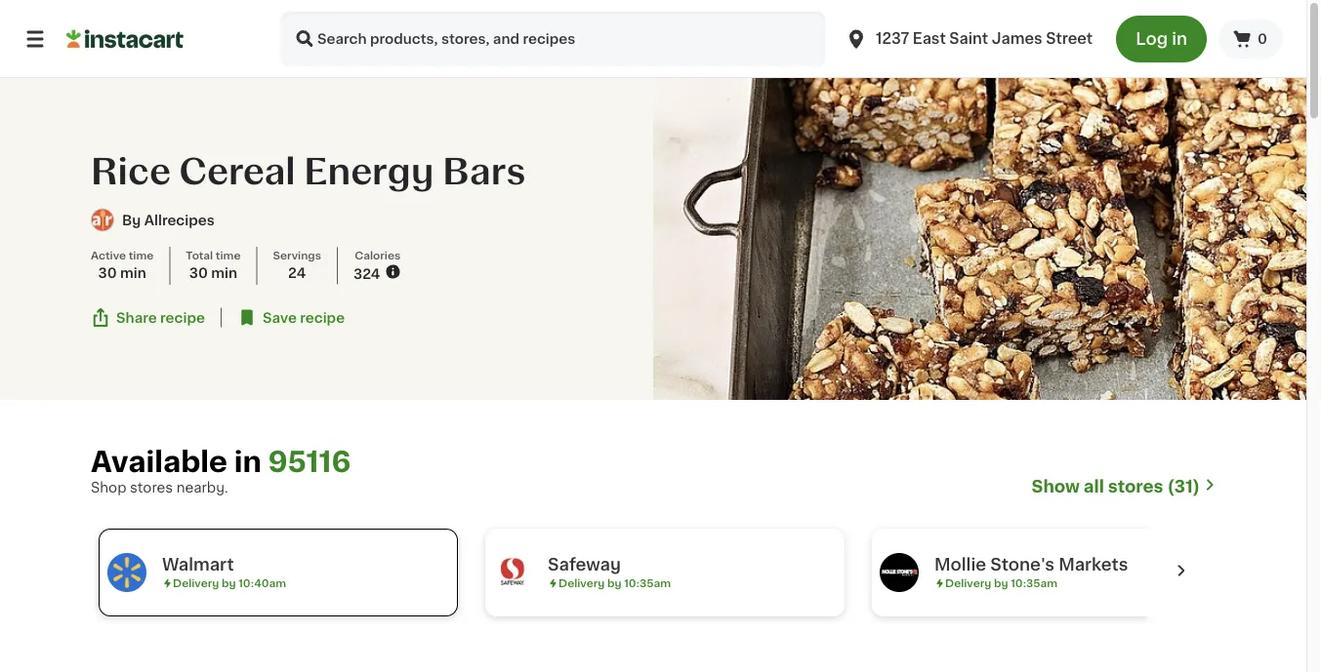 Task type: vqa. For each thing, say whether or not it's contained in the screenshot.
in
yes



Task type: locate. For each thing, give the bounding box(es) containing it.
2 time from the left
[[216, 250, 241, 261]]

2 horizontal spatial delivery
[[945, 579, 992, 589]]

total time 30 min
[[186, 250, 241, 280]]

in for available
[[234, 449, 262, 477]]

30 inside active time 30 min
[[98, 266, 117, 280]]

stores right the "all" at the right bottom of page
[[1108, 479, 1164, 496]]

recipe inside button
[[160, 311, 205, 325]]

in for log
[[1172, 31, 1188, 47]]

delivery for safeway
[[559, 579, 605, 589]]

30 down active
[[98, 266, 117, 280]]

2 delivery from the left
[[559, 579, 605, 589]]

time inside total time 30 min
[[216, 250, 241, 261]]

recipe right share
[[160, 311, 205, 325]]

0
[[1258, 32, 1268, 46]]

energy
[[304, 154, 434, 189]]

0 horizontal spatial by
[[222, 579, 236, 589]]

(31)
[[1168, 479, 1200, 496]]

1 delivery from the left
[[173, 579, 219, 589]]

rice
[[91, 154, 171, 189]]

by left 10:40am
[[222, 579, 236, 589]]

95116
[[268, 449, 351, 477]]

1 horizontal spatial recipe
[[300, 311, 345, 325]]

min for active time 30 min
[[120, 266, 146, 280]]

delivery
[[173, 579, 219, 589], [559, 579, 605, 589], [945, 579, 992, 589]]

2 recipe from the left
[[300, 311, 345, 325]]

time inside active time 30 min
[[129, 250, 154, 261]]

in inside button
[[1172, 31, 1188, 47]]

30 for active time 30 min
[[98, 266, 117, 280]]

1 horizontal spatial time
[[216, 250, 241, 261]]

3 delivery from the left
[[945, 579, 992, 589]]

east
[[913, 32, 946, 46]]

delivery by 10:35am for safeway
[[559, 579, 671, 589]]

1 30 from the left
[[98, 266, 117, 280]]

share
[[116, 311, 157, 325]]

in inside available in 95116 shop stores nearby.
[[234, 449, 262, 477]]

1 horizontal spatial 30
[[189, 266, 208, 280]]

1 min from the left
[[120, 266, 146, 280]]

in right log
[[1172, 31, 1188, 47]]

active
[[91, 250, 126, 261]]

recipe right save
[[300, 311, 345, 325]]

delivery down mollie
[[945, 579, 992, 589]]

0 horizontal spatial recipe
[[160, 311, 205, 325]]

by allrecipes
[[122, 214, 215, 227]]

allrecipes
[[144, 214, 215, 227]]

0 vertical spatial in
[[1172, 31, 1188, 47]]

stores inside button
[[1108, 479, 1164, 496]]

walmart image
[[107, 554, 147, 593]]

0 horizontal spatial 30
[[98, 266, 117, 280]]

3 by from the left
[[994, 579, 1008, 589]]

available in 95116 shop stores nearby.
[[91, 449, 351, 495]]

1 horizontal spatial by
[[607, 579, 622, 589]]

0 horizontal spatial time
[[129, 250, 154, 261]]

show
[[1032, 479, 1080, 496]]

delivery by 10:35am
[[559, 579, 671, 589], [945, 579, 1058, 589]]

min for total time 30 min
[[211, 266, 237, 280]]

30 inside total time 30 min
[[189, 266, 208, 280]]

safeway image
[[493, 554, 532, 593]]

30 down total
[[189, 266, 208, 280]]

recipe inside button
[[300, 311, 345, 325]]

cereal
[[179, 154, 296, 189]]

1 vertical spatial in
[[234, 449, 262, 477]]

by
[[222, 579, 236, 589], [607, 579, 622, 589], [994, 579, 1008, 589]]

stores down available
[[130, 482, 173, 495]]

rice cereal energy bars
[[91, 154, 526, 189]]

by down safeway
[[607, 579, 622, 589]]

10:35am for mollie stone's markets
[[1011, 579, 1058, 589]]

save recipe button
[[237, 308, 345, 328]]

delivery down walmart
[[173, 579, 219, 589]]

rice cereal energy bars image
[[653, 78, 1307, 400]]

1 horizontal spatial delivery by 10:35am
[[945, 579, 1058, 589]]

2 delivery by 10:35am from the left
[[945, 579, 1058, 589]]

delivery for mollie stone's markets
[[945, 579, 992, 589]]

delivery by 10:40am
[[173, 579, 286, 589]]

time right total
[[216, 250, 241, 261]]

2 10:35am from the left
[[1011, 579, 1058, 589]]

james
[[992, 32, 1043, 46]]

log in button
[[1117, 16, 1207, 63]]

1237 east saint james street
[[876, 32, 1093, 46]]

10:35am for safeway
[[624, 579, 671, 589]]

mollie
[[935, 557, 987, 574]]

1 time from the left
[[129, 250, 154, 261]]

1 delivery by 10:35am from the left
[[559, 579, 671, 589]]

walmart
[[162, 557, 234, 574]]

1 horizontal spatial min
[[211, 266, 237, 280]]

1 10:35am from the left
[[624, 579, 671, 589]]

log in
[[1136, 31, 1188, 47]]

delivery down safeway
[[559, 579, 605, 589]]

time right active
[[129, 250, 154, 261]]

1 recipe from the left
[[160, 311, 205, 325]]

total
[[186, 250, 213, 261]]

2 30 from the left
[[189, 266, 208, 280]]

log
[[1136, 31, 1168, 47]]

instacart logo image
[[66, 27, 184, 51]]

delivery by 10:35am down safeway
[[559, 579, 671, 589]]

min down total
[[211, 266, 237, 280]]

0 horizontal spatial delivery by 10:35am
[[559, 579, 671, 589]]

1 horizontal spatial delivery
[[559, 579, 605, 589]]

0 horizontal spatial in
[[234, 449, 262, 477]]

1 horizontal spatial in
[[1172, 31, 1188, 47]]

2 by from the left
[[607, 579, 622, 589]]

None search field
[[281, 12, 825, 66]]

in
[[1172, 31, 1188, 47], [234, 449, 262, 477]]

30
[[98, 266, 117, 280], [189, 266, 208, 280]]

1237 east saint james street button
[[833, 12, 1105, 66]]

min inside active time 30 min
[[120, 266, 146, 280]]

in left 95116
[[234, 449, 262, 477]]

stores
[[1108, 479, 1164, 496], [130, 482, 173, 495]]

0 horizontal spatial stores
[[130, 482, 173, 495]]

min
[[120, 266, 146, 280], [211, 266, 237, 280]]

min inside total time 30 min
[[211, 266, 237, 280]]

1 by from the left
[[222, 579, 236, 589]]

safeway
[[548, 557, 621, 574]]

0 horizontal spatial delivery
[[173, 579, 219, 589]]

10:35am
[[624, 579, 671, 589], [1011, 579, 1058, 589]]

delivery by 10:35am for mollie stone's markets
[[945, 579, 1058, 589]]

recipe
[[160, 311, 205, 325], [300, 311, 345, 325]]

delivery by 10:35am down the "stone's"
[[945, 579, 1058, 589]]

1237 east saint james street button
[[845, 12, 1093, 66]]

1 horizontal spatial stores
[[1108, 479, 1164, 496]]

0 horizontal spatial min
[[120, 266, 146, 280]]

min down active
[[120, 266, 146, 280]]

324
[[354, 267, 380, 281]]

by down the "stone's"
[[994, 579, 1008, 589]]

2 horizontal spatial by
[[994, 579, 1008, 589]]

0 horizontal spatial 10:35am
[[624, 579, 671, 589]]

time
[[129, 250, 154, 261], [216, 250, 241, 261]]

1 horizontal spatial 10:35am
[[1011, 579, 1058, 589]]

2 min from the left
[[211, 266, 237, 280]]



Task type: describe. For each thing, give the bounding box(es) containing it.
calories
[[355, 250, 401, 261]]

bars
[[443, 154, 526, 189]]

nearby.
[[176, 482, 228, 495]]

time for active time 30 min
[[129, 250, 154, 261]]

Search field
[[281, 12, 825, 66]]

servings
[[273, 250, 321, 261]]

share recipe
[[116, 311, 205, 325]]

by for mollie stone's markets
[[994, 579, 1008, 589]]

all
[[1084, 479, 1104, 496]]

1237
[[876, 32, 909, 46]]

save recipe
[[263, 311, 345, 325]]

recipe for save recipe
[[300, 311, 345, 325]]

10:40am
[[238, 579, 286, 589]]

30 for total time 30 min
[[189, 266, 208, 280]]

active time 30 min
[[91, 250, 154, 280]]

available
[[91, 449, 227, 477]]

share recipe button
[[91, 308, 205, 328]]

markets
[[1059, 557, 1129, 574]]

95116 button
[[268, 447, 351, 479]]

24
[[288, 266, 306, 280]]

shop
[[91, 482, 126, 495]]

by for walmart
[[222, 579, 236, 589]]

mollie stone's markets
[[935, 557, 1129, 574]]

servings 24
[[273, 250, 321, 280]]

0 button
[[1219, 20, 1283, 59]]

save
[[263, 311, 297, 325]]

show all stores (31)
[[1032, 479, 1200, 496]]

street
[[1046, 32, 1093, 46]]

time for total time 30 min
[[216, 250, 241, 261]]

stores inside available in 95116 shop stores nearby.
[[130, 482, 173, 495]]

show all stores (31) button
[[1032, 477, 1216, 498]]

by
[[122, 214, 141, 227]]

stone's
[[991, 557, 1055, 574]]

delivery for walmart
[[173, 579, 219, 589]]

recipe for share recipe
[[160, 311, 205, 325]]

by for safeway
[[607, 579, 622, 589]]

mollie stone's markets image
[[880, 554, 919, 593]]

saint
[[950, 32, 989, 46]]



